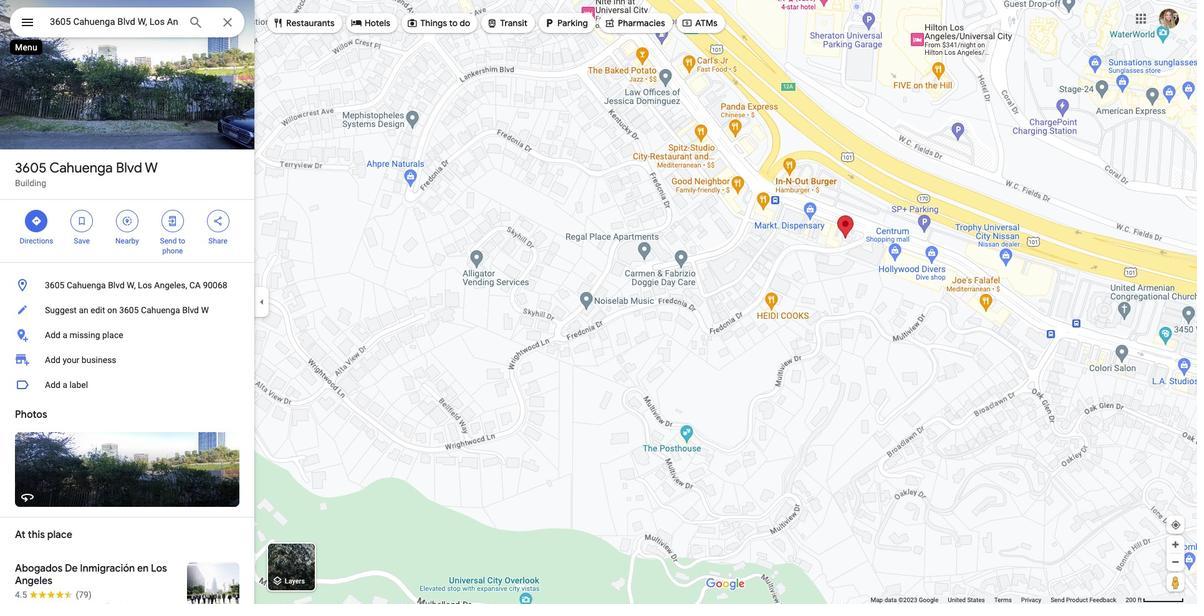 Task type: vqa. For each thing, say whether or not it's contained in the screenshot.


Task type: locate. For each thing, give the bounding box(es) containing it.
zoom in image
[[1171, 541, 1180, 550]]

add
[[45, 330, 60, 340], [45, 355, 60, 365], [45, 380, 60, 390]]

a for label
[[63, 380, 67, 390]]

a
[[63, 330, 67, 340], [63, 380, 67, 390]]

 things to do
[[407, 16, 470, 30]]

edit
[[91, 306, 105, 316]]

add a missing place button
[[0, 323, 254, 348]]

1 vertical spatial to
[[179, 237, 185, 246]]

 search field
[[10, 7, 244, 40]]

actions for 3605 cahuenga blvd w region
[[0, 200, 254, 263]]

place down on
[[102, 330, 123, 340]]

0 horizontal spatial place
[[47, 529, 72, 542]]

send inside send to phone
[[160, 237, 177, 246]]

send product feedback
[[1051, 597, 1116, 604]]

3605 inside 3605 cahuenga blvd w building
[[15, 160, 47, 177]]

to up the phone
[[179, 237, 185, 246]]

1 horizontal spatial w
[[201, 306, 209, 316]]

en
[[137, 563, 149, 576]]


[[20, 14, 35, 31]]

blvd left w,
[[108, 281, 125, 291]]

0 vertical spatial send
[[160, 237, 177, 246]]

a inside button
[[63, 330, 67, 340]]

a left label on the left of the page
[[63, 380, 67, 390]]

things
[[420, 17, 447, 29]]

0 vertical spatial to
[[449, 17, 458, 29]]

w inside button
[[201, 306, 209, 316]]

1 a from the top
[[63, 330, 67, 340]]

inmigración
[[80, 563, 135, 576]]

 restaurants
[[272, 16, 335, 30]]

atms
[[695, 17, 718, 29]]

send
[[160, 237, 177, 246], [1051, 597, 1065, 604]]

do
[[460, 17, 470, 29]]

cahuenga up 
[[49, 160, 113, 177]]

map data ©2023 google
[[871, 597, 939, 604]]

los right w,
[[138, 281, 152, 291]]

los inside abogados de inmigración en los angeles
[[151, 563, 167, 576]]

send up the phone
[[160, 237, 177, 246]]

2 vertical spatial blvd
[[182, 306, 199, 316]]

1 vertical spatial add
[[45, 355, 60, 365]]

an
[[79, 306, 88, 316]]

200 ft
[[1126, 597, 1142, 604]]

send to phone
[[160, 237, 185, 256]]

cahuenga for w
[[49, 160, 113, 177]]

ca
[[189, 281, 201, 291]]

suggest an edit on 3605 cahuenga blvd w button
[[0, 298, 254, 323]]


[[487, 16, 498, 30]]


[[544, 16, 555, 30]]

1 horizontal spatial send
[[1051, 597, 1065, 604]]

privacy
[[1021, 597, 1041, 604]]

blvd inside button
[[108, 281, 125, 291]]

blvd inside 3605 cahuenga blvd w building
[[116, 160, 142, 177]]

0 vertical spatial 3605
[[15, 160, 47, 177]]

3605 cahuenga blvd w building
[[15, 160, 158, 188]]

terms button
[[994, 597, 1012, 605]]

1 vertical spatial w
[[201, 306, 209, 316]]

los inside button
[[138, 281, 152, 291]]

2 add from the top
[[45, 355, 60, 365]]

show your location image
[[1170, 520, 1182, 531]]

add for add your business
[[45, 355, 60, 365]]

1 horizontal spatial place
[[102, 330, 123, 340]]

cahuenga inside button
[[67, 281, 106, 291]]

0 horizontal spatial w
[[145, 160, 158, 177]]

3605 Cahuenga Blvd W, Los Angeles, CA 90068 field
[[10, 7, 244, 37]]

cahuenga up 'an'
[[67, 281, 106, 291]]

a inside button
[[63, 380, 67, 390]]

4.5 stars 79 reviews image
[[15, 589, 92, 602]]

zoom out image
[[1171, 558, 1180, 567]]

0 horizontal spatial to
[[179, 237, 185, 246]]

phone
[[162, 247, 183, 256]]

1 vertical spatial 3605
[[45, 281, 65, 291]]

footer containing map data ©2023 google
[[871, 597, 1126, 605]]

blvd for w,
[[108, 281, 125, 291]]

add inside button
[[45, 380, 60, 390]]

to
[[449, 17, 458, 29], [179, 237, 185, 246]]

2 a from the top
[[63, 380, 67, 390]]

0 vertical spatial place
[[102, 330, 123, 340]]


[[31, 215, 42, 228]]

cahuenga
[[49, 160, 113, 177], [67, 281, 106, 291], [141, 306, 180, 316]]

blvd down ca
[[182, 306, 199, 316]]

a for missing
[[63, 330, 67, 340]]

add down suggest
[[45, 330, 60, 340]]

building
[[15, 178, 46, 188]]

blvd up 
[[116, 160, 142, 177]]

place right this
[[47, 529, 72, 542]]

cahuenga inside 3605 cahuenga blvd w building
[[49, 160, 113, 177]]

2 vertical spatial add
[[45, 380, 60, 390]]

privacy button
[[1021, 597, 1041, 605]]

1 vertical spatial los
[[151, 563, 167, 576]]

to inside send to phone
[[179, 237, 185, 246]]

on
[[107, 306, 117, 316]]

0 vertical spatial add
[[45, 330, 60, 340]]

1 add from the top
[[45, 330, 60, 340]]

3605 for w,
[[45, 281, 65, 291]]

data
[[885, 597, 897, 604]]

0 horizontal spatial send
[[160, 237, 177, 246]]

cahuenga down "angeles,"
[[141, 306, 180, 316]]

abogados
[[15, 563, 62, 576]]

suggest
[[45, 306, 77, 316]]

add inside button
[[45, 330, 60, 340]]

1 vertical spatial send
[[1051, 597, 1065, 604]]

3 add from the top
[[45, 380, 60, 390]]

blvd
[[116, 160, 142, 177], [108, 281, 125, 291], [182, 306, 199, 316]]

0 vertical spatial los
[[138, 281, 152, 291]]

cahuenga inside button
[[141, 306, 180, 316]]

parking
[[558, 17, 588, 29]]

2 vertical spatial 3605
[[119, 306, 139, 316]]

send for send product feedback
[[1051, 597, 1065, 604]]

w,
[[127, 281, 136, 291]]


[[122, 215, 133, 228]]

states
[[967, 597, 985, 604]]

add your business link
[[0, 348, 254, 373]]

place
[[102, 330, 123, 340], [47, 529, 72, 542]]

3605 right on
[[119, 306, 139, 316]]

 hotels
[[351, 16, 390, 30]]

add for add a label
[[45, 380, 60, 390]]

add left the your at the left bottom of the page
[[45, 355, 60, 365]]

0 vertical spatial w
[[145, 160, 158, 177]]

 pharmacies
[[604, 16, 665, 30]]

1 vertical spatial a
[[63, 380, 67, 390]]

united states button
[[948, 597, 985, 605]]

hotels
[[365, 17, 390, 29]]

los
[[138, 281, 152, 291], [151, 563, 167, 576]]

0 vertical spatial blvd
[[116, 160, 142, 177]]

2 vertical spatial cahuenga
[[141, 306, 180, 316]]

terms
[[994, 597, 1012, 604]]

at
[[15, 529, 25, 542]]

0 vertical spatial a
[[63, 330, 67, 340]]

footer
[[871, 597, 1126, 605]]


[[682, 16, 693, 30]]

0 vertical spatial cahuenga
[[49, 160, 113, 177]]

w
[[145, 160, 158, 177], [201, 306, 209, 316]]

None field
[[50, 14, 178, 29]]

3605
[[15, 160, 47, 177], [45, 281, 65, 291], [119, 306, 139, 316]]

google account: michelle dermenjian  
(michelle.dermenjian@adept.ai) image
[[1159, 8, 1179, 28]]

place inside button
[[102, 330, 123, 340]]

send left product
[[1051, 597, 1065, 604]]

united
[[948, 597, 966, 604]]

cahuenga for w,
[[67, 281, 106, 291]]

add left label on the left of the page
[[45, 380, 60, 390]]

3605 up building
[[15, 160, 47, 177]]

add a missing place
[[45, 330, 123, 340]]

footer inside google maps element
[[871, 597, 1126, 605]]

angeles,
[[154, 281, 187, 291]]

a left the missing
[[63, 330, 67, 340]]

send inside button
[[1051, 597, 1065, 604]]

los right en
[[151, 563, 167, 576]]

 transit
[[487, 16, 528, 30]]

 atms
[[682, 16, 718, 30]]

feedback
[[1090, 597, 1116, 604]]

to left do
[[449, 17, 458, 29]]

1 horizontal spatial to
[[449, 17, 458, 29]]

3605 up suggest
[[45, 281, 65, 291]]

de
[[65, 563, 78, 576]]

1 vertical spatial cahuenga
[[67, 281, 106, 291]]

3605 inside button
[[45, 281, 65, 291]]

1 vertical spatial blvd
[[108, 281, 125, 291]]

add a label button
[[0, 373, 254, 398]]



Task type: describe. For each thing, give the bounding box(es) containing it.
3605 inside button
[[119, 306, 139, 316]]

this
[[28, 529, 45, 542]]

google maps element
[[0, 0, 1197, 605]]

none field inside 3605 cahuenga blvd w, los angeles, ca 90068 field
[[50, 14, 178, 29]]

3605 cahuenga blvd w main content
[[0, 0, 254, 605]]

angeles
[[15, 576, 52, 588]]

united states
[[948, 597, 985, 604]]

to inside  things to do
[[449, 17, 458, 29]]

 parking
[[544, 16, 588, 30]]

restaurants
[[286, 17, 335, 29]]

nearby
[[115, 237, 139, 246]]

200
[[1126, 597, 1136, 604]]

w inside 3605 cahuenga blvd w building
[[145, 160, 158, 177]]


[[604, 16, 615, 30]]

at this place
[[15, 529, 72, 542]]

(79)
[[76, 591, 92, 600]]


[[76, 215, 87, 228]]

photos
[[15, 409, 47, 422]]

show street view coverage image
[[1167, 574, 1185, 592]]

abogados de inmigración en los angeles
[[15, 563, 167, 588]]

los for w,
[[138, 281, 152, 291]]

collapse side panel image
[[255, 296, 269, 309]]

3605 cahuenga blvd w, los angeles, ca 90068
[[45, 281, 227, 291]]

blvd inside button
[[182, 306, 199, 316]]

your
[[63, 355, 79, 365]]

business
[[82, 355, 116, 365]]


[[351, 16, 362, 30]]

los for en
[[151, 563, 167, 576]]


[[272, 16, 284, 30]]

add for add a missing place
[[45, 330, 60, 340]]

90068
[[203, 281, 227, 291]]

©2023
[[899, 597, 917, 604]]


[[407, 16, 418, 30]]

3605 cahuenga blvd w, los angeles, ca 90068 button
[[0, 273, 254, 298]]

add your business
[[45, 355, 116, 365]]

send product feedback button
[[1051, 597, 1116, 605]]

1 vertical spatial place
[[47, 529, 72, 542]]

label
[[70, 380, 88, 390]]

share
[[208, 237, 228, 246]]

3605 for w
[[15, 160, 47, 177]]

directions
[[20, 237, 53, 246]]

ft
[[1138, 597, 1142, 604]]


[[167, 215, 178, 228]]

map
[[871, 597, 883, 604]]

4.5
[[15, 591, 27, 600]]

product
[[1066, 597, 1088, 604]]


[[212, 215, 224, 228]]

 button
[[10, 7, 45, 40]]

transit
[[500, 17, 528, 29]]

blvd for w
[[116, 160, 142, 177]]

save
[[74, 237, 90, 246]]

layers
[[285, 578, 305, 586]]

google
[[919, 597, 939, 604]]

add a label
[[45, 380, 88, 390]]

pharmacies
[[618, 17, 665, 29]]

suggest an edit on 3605 cahuenga blvd w
[[45, 306, 209, 316]]

missing
[[70, 330, 100, 340]]

send for send to phone
[[160, 237, 177, 246]]

200 ft button
[[1126, 597, 1184, 604]]



